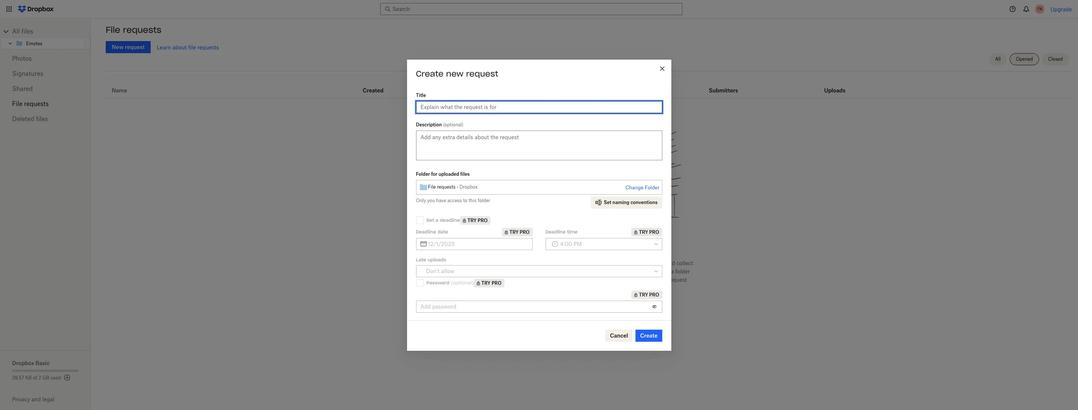 Task type: vqa. For each thing, say whether or not it's contained in the screenshot.
Then
no



Task type: locate. For each thing, give the bounding box(es) containing it.
anyone,
[[532, 260, 551, 267]]

from
[[591, 241, 612, 252], [519, 260, 531, 267]]

all button
[[990, 53, 1008, 65]]

choose.
[[502, 277, 521, 283]]

deadline left the time
[[546, 229, 566, 235]]

upgrade
[[1051, 6, 1073, 12]]

file
[[188, 44, 196, 50], [659, 277, 667, 283]]

1 vertical spatial set
[[427, 218, 434, 223]]

all files tree
[[1, 25, 91, 50]]

requests
[[123, 25, 162, 35], [198, 44, 219, 50], [24, 100, 49, 108], [437, 184, 456, 190]]

create for create
[[641, 333, 658, 339]]

optional right password
[[453, 280, 472, 286]]

not,
[[655, 260, 665, 267]]

file inside request files from anyone, whether they have a dropbox account or not, and collect them in your dropbox. files will be automatically organized into a dropbox folder you choose. your privacy is important, so those who upload to your file request cannot access your dropbox account.
[[659, 277, 667, 283]]

requests inside create new request dialog
[[437, 184, 456, 190]]

1 horizontal spatial and
[[666, 260, 675, 267]]

change folder button
[[626, 183, 660, 192]]

0 vertical spatial from
[[591, 241, 612, 252]]

file requests up learn
[[106, 25, 162, 35]]

access
[[448, 198, 462, 203], [561, 285, 578, 292]]

) for description ( optional )
[[462, 122, 464, 128]]

organized
[[612, 269, 636, 275]]

create up the title
[[416, 69, 444, 79]]

set naming conventions
[[604, 200, 658, 205]]

create button
[[636, 330, 663, 342]]

0 vertical spatial have
[[436, 198, 446, 203]]

files for deleted files
[[36, 115, 48, 123]]

1 horizontal spatial file
[[106, 25, 120, 35]]

dropbox basic
[[12, 360, 50, 367]]

dropbox up organized
[[605, 260, 626, 267]]

0 vertical spatial (
[[443, 122, 445, 128]]

cannot
[[542, 285, 560, 292]]

1 horizontal spatial )
[[472, 280, 474, 286]]

0 horizontal spatial deadline
[[416, 229, 436, 235]]

folder right this
[[478, 198, 491, 203]]

optional right description
[[445, 122, 462, 128]]

optional for description ( optional )
[[445, 122, 462, 128]]

0 horizontal spatial create
[[416, 69, 444, 79]]

0 horizontal spatial have
[[436, 198, 446, 203]]

requests up learn
[[123, 25, 162, 35]]

) right password
[[472, 280, 474, 286]]

1 vertical spatial create
[[641, 333, 658, 339]]

1 horizontal spatial access
[[561, 285, 578, 292]]

pro trial element down upload
[[632, 291, 663, 299]]

be
[[569, 269, 575, 275]]

2 vertical spatial your
[[579, 285, 590, 292]]

dropbox inside create new request dialog
[[460, 184, 478, 190]]

all inside tree
[[12, 28, 20, 35]]

folder up conventions
[[645, 185, 660, 191]]

0 vertical spatial folder
[[478, 198, 491, 203]]

deadline
[[440, 218, 460, 223]]

create inside button
[[641, 333, 658, 339]]

file
[[106, 25, 120, 35], [12, 100, 22, 108], [428, 184, 436, 190]]

row containing name
[[106, 74, 1073, 99]]

0 horizontal spatial a
[[436, 218, 439, 223]]

try pro down this
[[468, 218, 488, 224]]

dropbox up 28.57 at the bottom left of page
[[12, 360, 34, 367]]

deadline date
[[416, 229, 448, 235]]

change folder
[[626, 185, 660, 191]]

files inside request files from anyone, whether they have a dropbox account or not, and collect them in your dropbox. files will be automatically organized into a dropbox folder you choose. your privacy is important, so those who upload to your file request cannot access your dropbox account.
[[507, 260, 517, 267]]

1 vertical spatial your
[[647, 277, 658, 283]]

0 horizontal spatial to
[[463, 198, 468, 203]]

1 vertical spatial all
[[996, 56, 1002, 62]]

cancel
[[610, 333, 629, 339]]

and right not,
[[666, 260, 675, 267]]

Add password password field
[[421, 303, 649, 311]]

0 horizontal spatial set
[[427, 218, 434, 223]]

1 horizontal spatial your
[[579, 285, 590, 292]]

files up emotes on the left top of page
[[21, 28, 33, 35]]

(
[[443, 122, 445, 128], [451, 280, 453, 286]]

1 horizontal spatial to
[[640, 277, 645, 283]]

will
[[558, 269, 567, 275]]

)
[[462, 122, 464, 128], [472, 280, 474, 286]]

you
[[428, 198, 435, 203], [491, 277, 500, 283]]

0 vertical spatial )
[[462, 122, 464, 128]]

0 vertical spatial to
[[463, 198, 468, 203]]

1 horizontal spatial file
[[659, 277, 667, 283]]

files
[[545, 269, 557, 275]]

0 horizontal spatial request
[[466, 69, 499, 79]]

a up automatically
[[600, 260, 603, 267]]

set up deadline date
[[427, 218, 434, 223]]

file right about
[[188, 44, 196, 50]]

set inside button
[[604, 200, 612, 205]]

column header
[[530, 74, 703, 98], [709, 77, 740, 95], [825, 77, 855, 95]]

2 horizontal spatial file
[[428, 184, 436, 190]]

0 horizontal spatial from
[[519, 260, 531, 267]]

learn
[[157, 44, 171, 50]]

1 horizontal spatial create
[[641, 333, 658, 339]]

1 vertical spatial )
[[472, 280, 474, 286]]

try up need at the bottom of page
[[510, 230, 519, 235]]

0 vertical spatial file
[[188, 44, 196, 50]]

access inside create new request dialog
[[448, 198, 462, 203]]

2 horizontal spatial column header
[[825, 77, 855, 95]]

0 vertical spatial all
[[12, 28, 20, 35]]

you down them
[[491, 277, 500, 283]]

dropbox right •
[[460, 184, 478, 190]]

to down the into
[[640, 277, 645, 283]]

1 horizontal spatial (
[[451, 280, 453, 286]]

create new request dialog
[[407, 60, 672, 351]]

1 vertical spatial folder
[[676, 269, 690, 275]]

0 vertical spatial access
[[448, 198, 462, 203]]

2 horizontal spatial a
[[649, 269, 652, 275]]

) for password ( optional )
[[472, 280, 474, 286]]

privacy
[[12, 397, 30, 403]]

pro
[[478, 218, 488, 224], [520, 230, 530, 235], [650, 230, 660, 235], [492, 281, 502, 286], [650, 292, 660, 298]]

0 horizontal spatial file
[[12, 100, 22, 108]]

pro down or
[[650, 292, 660, 298]]

them
[[488, 269, 501, 275]]

and
[[666, 260, 675, 267], [31, 397, 41, 403]]

1 vertical spatial have
[[587, 260, 599, 267]]

1 horizontal spatial a
[[600, 260, 603, 267]]

have
[[436, 198, 446, 203], [587, 260, 599, 267]]

request
[[466, 69, 499, 79], [669, 277, 687, 283]]

create right "cancel"
[[641, 333, 658, 339]]

set left naming
[[604, 200, 612, 205]]

all up the photos
[[12, 28, 20, 35]]

opened button
[[1011, 53, 1040, 65]]

0 horizontal spatial file
[[188, 44, 196, 50]]

0 horizontal spatial folder
[[416, 171, 430, 177]]

deadline left date
[[416, 229, 436, 235]]

description
[[416, 122, 442, 128]]

1 vertical spatial folder
[[645, 185, 660, 191]]

1 horizontal spatial folder
[[676, 269, 690, 275]]

try
[[468, 218, 477, 224], [510, 230, 519, 235], [639, 230, 649, 235], [482, 281, 491, 286], [639, 292, 649, 298]]

file requests up deleted files at the left top
[[12, 100, 49, 108]]

0 vertical spatial create
[[416, 69, 444, 79]]

all for all files
[[12, 28, 20, 35]]

) right description
[[462, 122, 464, 128]]

all inside "button"
[[996, 56, 1002, 62]]

set for set naming conventions
[[604, 200, 612, 205]]

from inside request files from anyone, whether they have a dropbox account or not, and collect them in your dropbox. files will be automatically organized into a dropbox folder you choose. your privacy is important, so those who upload to your file request cannot access your dropbox account.
[[519, 260, 531, 267]]

pro down them
[[492, 281, 502, 286]]

to
[[463, 198, 468, 203], [640, 277, 645, 283]]

1 horizontal spatial file requests
[[106, 25, 162, 35]]

set a deadline
[[427, 218, 460, 223]]

folder down collect
[[676, 269, 690, 275]]

0 vertical spatial you
[[428, 198, 435, 203]]

requests up deleted files at the left top
[[24, 100, 49, 108]]

into
[[638, 269, 647, 275]]

set for set a deadline
[[427, 218, 434, 223]]

from up dropbox.
[[519, 260, 531, 267]]

kb
[[25, 376, 32, 381]]

row
[[106, 74, 1073, 99]]

requests left •
[[437, 184, 456, 190]]

from for someone?
[[591, 241, 612, 252]]

folder
[[478, 198, 491, 203], [676, 269, 690, 275]]

have up automatically
[[587, 260, 599, 267]]

and left legal
[[31, 397, 41, 403]]

folder left for
[[416, 171, 430, 177]]

account
[[627, 260, 647, 267]]

try pro
[[468, 218, 488, 224], [510, 230, 530, 235], [639, 230, 660, 235], [482, 281, 502, 286], [639, 292, 660, 298]]

files inside tree
[[21, 28, 33, 35]]

your down the into
[[647, 277, 658, 283]]

requests right about
[[198, 44, 219, 50]]

0 vertical spatial and
[[666, 260, 675, 267]]

files right uploaded
[[461, 171, 470, 177]]

1 deadline from the left
[[416, 229, 436, 235]]

access down important,
[[561, 285, 578, 292]]

your down so
[[579, 285, 590, 292]]

try up someone? at the bottom
[[639, 230, 649, 235]]

1 vertical spatial from
[[519, 260, 531, 267]]

deleted files
[[12, 115, 48, 123]]

( right password
[[451, 280, 453, 286]]

2 vertical spatial file
[[428, 184, 436, 190]]

access down file requests • dropbox
[[448, 198, 462, 203]]

1 horizontal spatial all
[[996, 56, 1002, 62]]

you inside create new request dialog
[[428, 198, 435, 203]]

0 vertical spatial folder
[[416, 171, 430, 177]]

request right new
[[466, 69, 499, 79]]

0 horizontal spatial you
[[428, 198, 435, 203]]

1 vertical spatial (
[[451, 280, 453, 286]]

0 horizontal spatial file requests
[[12, 100, 49, 108]]

0 horizontal spatial (
[[443, 122, 445, 128]]

deadline
[[416, 229, 436, 235], [546, 229, 566, 235]]

you right only
[[428, 198, 435, 203]]

0 horizontal spatial )
[[462, 122, 464, 128]]

1 horizontal spatial you
[[491, 277, 500, 283]]

files inside create new request dialog
[[461, 171, 470, 177]]

try down them
[[482, 281, 491, 286]]

folder inside request files from anyone, whether they have a dropbox account or not, and collect them in your dropbox. files will be automatically organized into a dropbox folder you choose. your privacy is important, so those who upload to your file request cannot access your dropbox account.
[[676, 269, 690, 275]]

dropbox
[[460, 184, 478, 190], [605, 260, 626, 267], [653, 269, 675, 275], [592, 285, 613, 292], [12, 360, 34, 367]]

files down file requests link on the top of page
[[36, 115, 48, 123]]

0 horizontal spatial your
[[509, 269, 520, 275]]

request files from anyone, whether they have a dropbox account or not, and collect them in your dropbox. files will be automatically organized into a dropbox folder you choose. your privacy is important, so those who upload to your file request cannot access your dropbox account.
[[485, 260, 693, 292]]

need something from someone?
[[517, 241, 661, 252]]

1 vertical spatial optional
[[453, 280, 472, 286]]

file inside create new request dialog
[[428, 184, 436, 190]]

pro trial element up someone? at the bottom
[[632, 228, 663, 237]]

your up choose.
[[509, 269, 520, 275]]

1 vertical spatial access
[[561, 285, 578, 292]]

pro trial element down them
[[474, 279, 505, 288]]

1 vertical spatial file
[[659, 277, 667, 283]]

1 vertical spatial request
[[669, 277, 687, 283]]

deleted files link
[[12, 111, 79, 127]]

request
[[485, 260, 506, 267]]

folder
[[416, 171, 430, 177], [645, 185, 660, 191]]

1 vertical spatial to
[[640, 277, 645, 283]]

optional
[[445, 122, 462, 128], [453, 280, 472, 286]]

1 horizontal spatial deadline
[[546, 229, 566, 235]]

legal
[[42, 397, 54, 403]]

request inside request files from anyone, whether they have a dropbox account or not, and collect them in your dropbox. files will be automatically organized into a dropbox folder you choose. your privacy is important, so those who upload to your file request cannot access your dropbox account.
[[669, 277, 687, 283]]

change
[[626, 185, 644, 191]]

created
[[363, 87, 384, 94]]

0 horizontal spatial access
[[448, 198, 462, 203]]

1 horizontal spatial from
[[591, 241, 612, 252]]

1 horizontal spatial request
[[669, 277, 687, 283]]

a up deadline date
[[436, 218, 439, 223]]

file down not,
[[659, 277, 667, 283]]

1 vertical spatial and
[[31, 397, 41, 403]]

from up automatically
[[591, 241, 612, 252]]

files up in
[[507, 260, 517, 267]]

None text field
[[428, 240, 528, 248]]

set
[[604, 200, 612, 205], [427, 218, 434, 223]]

files
[[21, 28, 33, 35], [36, 115, 48, 123], [461, 171, 470, 177], [507, 260, 517, 267]]

pro trial element up need at the bottom of page
[[502, 228, 533, 237]]

signatures link
[[12, 66, 79, 81]]

closed button
[[1043, 53, 1070, 65]]

all
[[12, 28, 20, 35], [996, 56, 1002, 62]]

•
[[457, 184, 459, 190]]

( for password
[[451, 280, 453, 286]]

account.
[[615, 285, 636, 292]]

file requests
[[106, 25, 162, 35], [12, 100, 49, 108]]

1 horizontal spatial set
[[604, 200, 612, 205]]

shared
[[12, 85, 33, 93]]

have inside request files from anyone, whether they have a dropbox account or not, and collect them in your dropbox. files will be automatically organized into a dropbox folder you choose. your privacy is important, so those who upload to your file request cannot access your dropbox account.
[[587, 260, 599, 267]]

0 horizontal spatial all
[[12, 28, 20, 35]]

0 vertical spatial optional
[[445, 122, 462, 128]]

all files link
[[12, 25, 91, 37]]

1 horizontal spatial have
[[587, 260, 599, 267]]

1 vertical spatial file
[[12, 100, 22, 108]]

of
[[33, 376, 37, 381]]

2 horizontal spatial your
[[647, 277, 658, 283]]

1 vertical spatial you
[[491, 277, 500, 283]]

naming
[[613, 200, 630, 205]]

1 horizontal spatial folder
[[645, 185, 660, 191]]

0 horizontal spatial folder
[[478, 198, 491, 203]]

create for create new request
[[416, 69, 444, 79]]

pro trial element
[[460, 216, 491, 225], [502, 228, 533, 237], [632, 228, 663, 237], [474, 279, 505, 288], [632, 291, 663, 299]]

request down collect
[[669, 277, 687, 283]]

( right description
[[443, 122, 445, 128]]

0 vertical spatial a
[[436, 218, 439, 223]]

to left this
[[463, 198, 468, 203]]

2 deadline from the left
[[546, 229, 566, 235]]

have down file requests • dropbox
[[436, 198, 446, 203]]

create
[[416, 69, 444, 79], [641, 333, 658, 339]]

a right the into
[[649, 269, 652, 275]]

all left opened
[[996, 56, 1002, 62]]

0 vertical spatial set
[[604, 200, 612, 205]]

0 vertical spatial request
[[466, 69, 499, 79]]



Task type: describe. For each thing, give the bounding box(es) containing it.
date
[[438, 229, 448, 235]]

to inside request files from anyone, whether they have a dropbox account or not, and collect them in your dropbox. files will be automatically organized into a dropbox folder you choose. your privacy is important, so those who upload to your file request cannot access your dropbox account.
[[640, 277, 645, 283]]

28.57
[[12, 376, 24, 381]]

have inside create new request dialog
[[436, 198, 446, 203]]

those
[[595, 277, 608, 283]]

create new request
[[416, 69, 499, 79]]

folder for uploaded files
[[416, 171, 470, 177]]

dropbox down those
[[592, 285, 613, 292]]

deleted
[[12, 115, 34, 123]]

try down the into
[[639, 292, 649, 298]]

folder inside create new request dialog
[[478, 198, 491, 203]]

2 vertical spatial a
[[649, 269, 652, 275]]

28.57 kb of 2 gb used
[[12, 376, 61, 381]]

something
[[543, 241, 589, 252]]

0 horizontal spatial and
[[31, 397, 41, 403]]

conventions
[[631, 200, 658, 205]]

privacy
[[535, 277, 553, 283]]

1 horizontal spatial column header
[[709, 77, 740, 95]]

only you have access to this folder
[[416, 198, 491, 203]]

uploaded
[[439, 171, 460, 177]]

description ( optional )
[[416, 122, 464, 128]]

global header element
[[0, 0, 1079, 19]]

only
[[416, 198, 426, 203]]

photos link
[[12, 51, 79, 66]]

gb
[[42, 376, 49, 381]]

2
[[38, 376, 41, 381]]

opened
[[1017, 56, 1034, 62]]

0 vertical spatial file requests
[[106, 25, 162, 35]]

1 vertical spatial file requests
[[12, 100, 49, 108]]

try pro up someone? at the bottom
[[639, 230, 660, 235]]

this
[[469, 198, 477, 203]]

deadline for deadline time
[[546, 229, 566, 235]]

file requests • dropbox
[[428, 184, 478, 190]]

need
[[517, 241, 540, 252]]

whether
[[553, 260, 573, 267]]

all files
[[12, 28, 33, 35]]

pro up someone? at the bottom
[[650, 230, 660, 235]]

try pro up need at the bottom of page
[[510, 230, 530, 235]]

optional for password ( optional )
[[453, 280, 472, 286]]

new
[[446, 69, 464, 79]]

( for description
[[443, 122, 445, 128]]

signatures
[[12, 70, 43, 77]]

pro up need at the bottom of page
[[520, 230, 530, 235]]

title
[[416, 92, 426, 98]]

pro right the deadline
[[478, 218, 488, 224]]

who
[[610, 277, 620, 283]]

to inside create new request dialog
[[463, 198, 468, 203]]

someone?
[[615, 241, 661, 252]]

0 horizontal spatial column header
[[530, 74, 703, 98]]

try pro down them
[[482, 281, 502, 286]]

try pro down the into
[[639, 292, 660, 298]]

password
[[427, 280, 450, 286]]

request inside dialog
[[466, 69, 499, 79]]

so
[[588, 277, 593, 283]]

for
[[431, 171, 438, 177]]

dropbox logo - go to the homepage image
[[15, 3, 56, 15]]

folder inside button
[[645, 185, 660, 191]]

upgrade link
[[1051, 6, 1073, 12]]

dropbox down not,
[[653, 269, 675, 275]]

dropbox.
[[521, 269, 544, 275]]

files for all files
[[21, 28, 33, 35]]

privacy and legal link
[[12, 397, 91, 403]]

Title text field
[[421, 103, 658, 111]]

get more space image
[[63, 374, 72, 383]]

privacy and legal
[[12, 397, 54, 403]]

Add any extra details about the request text field
[[416, 131, 663, 160]]

emotes
[[26, 41, 42, 46]]

1 vertical spatial a
[[600, 260, 603, 267]]

name
[[112, 87, 127, 94]]

all for all
[[996, 56, 1002, 62]]

uploads
[[428, 257, 446, 263]]

in
[[503, 269, 507, 275]]

automatically
[[576, 269, 610, 275]]

0 vertical spatial file
[[106, 25, 120, 35]]

upload
[[622, 277, 639, 283]]

is
[[554, 277, 558, 283]]

learn about file requests link
[[157, 44, 219, 50]]

deadline time
[[546, 229, 578, 235]]

access inside request files from anyone, whether they have a dropbox account or not, and collect them in your dropbox. files will be automatically organized into a dropbox folder you choose. your privacy is important, so those who upload to your file request cannot access your dropbox account.
[[561, 285, 578, 292]]

set naming conventions button
[[591, 197, 663, 209]]

a inside dialog
[[436, 218, 439, 223]]

and inside request files from anyone, whether they have a dropbox account or not, and collect them in your dropbox. files will be automatically organized into a dropbox folder you choose. your privacy is important, so those who upload to your file request cannot access your dropbox account.
[[666, 260, 675, 267]]

pro trial element down this
[[460, 216, 491, 225]]

important,
[[560, 277, 586, 283]]

try down this
[[468, 218, 477, 224]]

shared link
[[12, 81, 79, 96]]

file requests link
[[12, 96, 79, 111]]

or
[[649, 260, 654, 267]]

files for request files from anyone, whether they have a dropbox account or not, and collect them in your dropbox. files will be automatically organized into a dropbox folder you choose. your privacy is important, so those who upload to your file request cannot access your dropbox account.
[[507, 260, 517, 267]]

0 vertical spatial your
[[509, 269, 520, 275]]

cancel button
[[606, 330, 633, 342]]

closed
[[1049, 56, 1064, 62]]

late uploads
[[416, 257, 446, 263]]

time
[[567, 229, 578, 235]]

basic
[[36, 360, 50, 367]]

used
[[51, 376, 61, 381]]

your
[[522, 277, 533, 283]]

deadline for deadline date
[[416, 229, 436, 235]]

about
[[173, 44, 187, 50]]

they
[[575, 260, 586, 267]]

collect
[[677, 260, 693, 267]]

from for anyone,
[[519, 260, 531, 267]]

created button
[[363, 86, 384, 95]]

you inside request files from anyone, whether they have a dropbox account or not, and collect them in your dropbox. files will be automatically organized into a dropbox folder you choose. your privacy is important, so those who upload to your file request cannot access your dropbox account.
[[491, 277, 500, 283]]

emotes link
[[15, 39, 84, 48]]

learn about file requests
[[157, 44, 219, 50]]

late
[[416, 257, 427, 263]]



